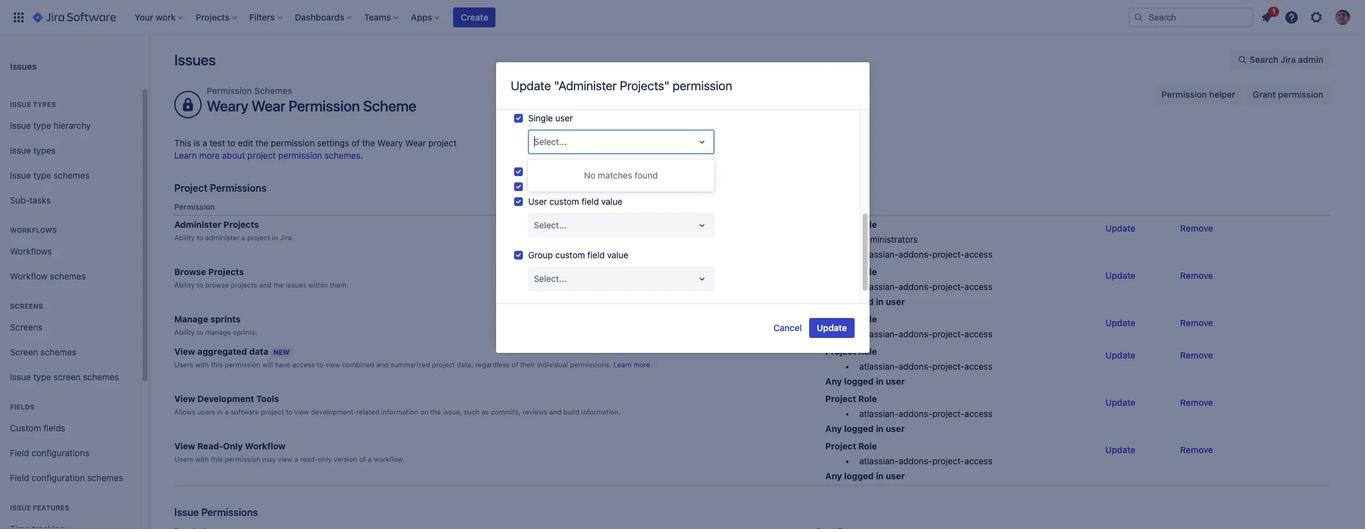 Task type: locate. For each thing, give the bounding box(es) containing it.
workflow up may
[[245, 441, 286, 452]]

sprints
[[210, 314, 241, 325]]

2 any from the top
[[826, 376, 842, 387]]

view down manage
[[174, 346, 195, 357]]

screens
[[10, 302, 43, 310], [10, 322, 43, 332]]

matches
[[598, 170, 633, 180]]

addons- for browse projects
[[899, 282, 933, 292]]

more.
[[634, 361, 653, 369]]

screen
[[10, 347, 38, 357]]

to up about
[[227, 138, 236, 148]]

1 remove button from the top
[[1173, 219, 1221, 239]]

custom
[[550, 196, 579, 207], [556, 249, 585, 260]]

users down allows
[[174, 455, 193, 463]]

field
[[582, 196, 599, 207], [588, 249, 605, 260]]

projects for administer projects
[[224, 219, 259, 230]]

5 role from the top
[[859, 394, 877, 404]]

issue,
[[443, 408, 462, 416]]

permission inside permission helper button
[[1162, 89, 1208, 100]]

None text field
[[534, 219, 536, 231]]

3 logged from the top
[[845, 424, 874, 434]]

the right on
[[431, 408, 441, 416]]

issues up admin permission schemes icon
[[174, 51, 216, 69]]

create banner
[[0, 0, 1366, 35]]

the up schemes.
[[362, 138, 375, 148]]

0 vertical spatial screens
[[10, 302, 43, 310]]

issues
[[286, 281, 307, 289]]

issue features
[[10, 504, 69, 512]]

1 vertical spatial select...
[[534, 220, 567, 230]]

wear inside permission schemes weary wear permission scheme
[[252, 97, 286, 115]]

view inside view aggregated data new users with this permission will have access to view combined and summarized project data, regardless of their individual permissions. learn more.
[[174, 346, 195, 357]]

1 vertical spatial users
[[174, 455, 193, 463]]

1 vertical spatial field
[[10, 472, 29, 483]]

1 vertical spatial type
[[33, 170, 51, 180]]

3 remove from the top
[[1181, 318, 1214, 328]]

schemes
[[254, 85, 292, 96]]

logged for development
[[845, 424, 874, 434]]

1 vertical spatial and
[[376, 361, 389, 369]]

to right have
[[317, 361, 324, 369]]

1 field from the top
[[10, 448, 29, 458]]

2 open image from the top
[[695, 271, 710, 286]]

6 addons- from the top
[[899, 456, 933, 467]]

logged
[[845, 297, 874, 307], [845, 376, 874, 387], [845, 424, 874, 434], [845, 471, 874, 481]]

1 vertical spatial this
[[211, 455, 223, 463]]

access
[[965, 249, 993, 260], [965, 282, 993, 292], [965, 329, 993, 339], [292, 361, 315, 369], [965, 361, 993, 372], [965, 409, 993, 419], [965, 456, 993, 467]]

2 ability from the top
[[174, 281, 195, 289]]

permission up settings
[[289, 97, 360, 115]]

version
[[334, 455, 357, 463]]

workflows down sub-tasks
[[10, 226, 57, 234]]

project inside project role atlassian-addons-project-access
[[826, 314, 857, 325]]

users down manage
[[174, 361, 193, 369]]

1 with from the top
[[195, 361, 209, 369]]

schemes
[[53, 170, 90, 180], [50, 271, 86, 281], [40, 347, 76, 357], [83, 372, 119, 382], [87, 472, 123, 483]]

tasks
[[30, 195, 51, 205]]

remove for manage sprints
[[1181, 318, 1214, 328]]

of inside view read-only workflow users with this permission may view a read-only version of a workflow.
[[359, 455, 366, 463]]

3 select... from the top
[[534, 273, 567, 284]]

2 vertical spatial of
[[359, 455, 366, 463]]

workflow inside view read-only workflow users with this permission may view a read-only version of a workflow.
[[245, 441, 286, 452]]

view left read-
[[174, 441, 195, 452]]

addons- for view development tools
[[899, 409, 933, 419]]

0 vertical spatial field
[[10, 448, 29, 458]]

view for development
[[174, 394, 195, 404]]

in for view development tools
[[876, 424, 884, 434]]

0 vertical spatial view
[[326, 361, 340, 369]]

and right combined on the left
[[376, 361, 389, 369]]

2 atlassian- from the top
[[860, 282, 899, 292]]

ability down browse
[[174, 281, 195, 289]]

of inside view aggregated data new users with this permission will have access to view combined and summarized project data, regardless of their individual permissions. learn more.
[[512, 361, 518, 369]]

3 atlassian- from the top
[[860, 329, 899, 339]]

atlassian- inside project role atlassian-addons-project-access
[[860, 329, 899, 339]]

such
[[464, 408, 480, 416]]

0 vertical spatial workflow
[[10, 271, 48, 281]]

remove button for administer projects
[[1173, 219, 1221, 239]]

weary up test on the left top of the page
[[207, 97, 249, 115]]

0 vertical spatial learn
[[174, 150, 197, 161]]

scheme
[[363, 97, 417, 115]]

screens down workflow schemes
[[10, 302, 43, 310]]

0 horizontal spatial wear
[[252, 97, 286, 115]]

1 project- from the top
[[933, 249, 965, 260]]

1 horizontal spatial weary
[[378, 138, 403, 148]]

1 vertical spatial learn
[[614, 361, 632, 369]]

1 logged from the top
[[845, 297, 874, 307]]

view right may
[[278, 455, 293, 463]]

1 role from the top
[[859, 219, 877, 230]]

2 screens from the top
[[10, 322, 43, 332]]

new
[[273, 348, 290, 356]]

custom for user
[[550, 196, 579, 207]]

wear down scheme
[[405, 138, 426, 148]]

2 horizontal spatial view
[[326, 361, 340, 369]]

role
[[859, 219, 877, 230], [859, 267, 877, 277], [859, 314, 877, 325], [859, 346, 877, 357], [859, 394, 877, 404], [859, 441, 877, 452]]

cancel button
[[766, 318, 810, 338]]

2 addons- from the top
[[899, 282, 933, 292]]

5 remove from the top
[[1181, 397, 1214, 408]]

select... down user
[[534, 220, 567, 230]]

issue inside 'screens' group
[[10, 372, 31, 382]]

edit
[[238, 138, 253, 148]]

permission up the administer
[[174, 202, 215, 212]]

schemes down workflows link
[[50, 271, 86, 281]]

view inside view read-only workflow users with this permission may view a read-only version of a workflow.
[[278, 455, 293, 463]]

permission right admin permission schemes icon
[[207, 85, 252, 96]]

weary down scheme
[[378, 138, 403, 148]]

project
[[528, 166, 557, 177], [174, 182, 208, 194], [826, 219, 857, 230], [826, 267, 857, 277], [826, 314, 857, 325], [826, 346, 857, 357], [826, 394, 857, 404], [826, 441, 857, 452]]

user for only
[[886, 471, 905, 481]]

view left combined on the left
[[326, 361, 340, 369]]

no matches found
[[584, 170, 658, 180]]

open image
[[695, 218, 710, 233], [695, 271, 710, 286]]

and left build
[[550, 408, 562, 416]]

in for browse projects
[[876, 297, 884, 307]]

in for view read-only workflow
[[876, 471, 884, 481]]

2 role from the top
[[859, 267, 877, 277]]

2 project- from the top
[[933, 282, 965, 292]]

1 vertical spatial view
[[174, 394, 195, 404]]

custom down assignee
[[550, 196, 579, 207]]

2 vertical spatial type
[[33, 372, 51, 382]]

0 vertical spatial permissions
[[210, 182, 267, 194]]

role inside project role administrators atlassian-addons-project-access
[[859, 219, 877, 230]]

0 vertical spatial this
[[211, 361, 223, 369]]

in inside view development tools allows users in a software project to view development-related information on the issue, such as commits, reviews and build information.
[[217, 408, 223, 416]]

update button for browse projects
[[1098, 266, 1143, 286]]

sub-tasks
[[10, 195, 51, 205]]

1 vertical spatial ability
[[174, 281, 195, 289]]

1 vertical spatial with
[[195, 455, 209, 463]]

5 project- from the top
[[933, 409, 965, 419]]

development
[[197, 394, 254, 404]]

type for screen
[[33, 372, 51, 382]]

open image for group custom field value
[[695, 271, 710, 286]]

view up allows
[[174, 394, 195, 404]]

1 vertical spatial screens
[[10, 322, 43, 332]]

0 vertical spatial and
[[259, 281, 271, 289]]

role inside project role atlassian-addons-project-access
[[859, 314, 877, 325]]

type up 'tasks'
[[33, 170, 51, 180]]

field for field configurations
[[10, 448, 29, 458]]

3 view from the top
[[174, 441, 195, 452]]

atlassian- for browse projects
[[860, 282, 899, 292]]

project inside view aggregated data new users with this permission will have access to view combined and summarized project data, regardless of their individual permissions. learn more.
[[432, 361, 455, 369]]

regardless
[[476, 361, 510, 369]]

custom right group on the top
[[556, 249, 585, 260]]

view inside view read-only workflow users with this permission may view a read-only version of a workflow.
[[174, 441, 195, 452]]

with down aggregated
[[195, 361, 209, 369]]

project inside project lead current assignee
[[528, 166, 557, 177]]

atlassian- for view development tools
[[860, 409, 899, 419]]

issue type schemes link
[[5, 163, 135, 188]]

search
[[1250, 54, 1279, 65]]

screens for screens link
[[10, 322, 43, 332]]

wear inside this is a test to edit the permission settings of the weary wear project learn more about project permission schemes.
[[405, 138, 426, 148]]

1 vertical spatial workflows
[[10, 246, 52, 256]]

0 vertical spatial select...
[[534, 136, 567, 147]]

select... down group on the top
[[534, 273, 567, 284]]

information
[[381, 408, 419, 416]]

1 horizontal spatial wear
[[405, 138, 426, 148]]

project
[[429, 138, 457, 148], [248, 150, 276, 161], [247, 234, 270, 242], [432, 361, 455, 369], [261, 408, 284, 416]]

view left development-
[[294, 408, 309, 416]]

a right administer
[[242, 234, 245, 242]]

workflows
[[10, 226, 57, 234], [10, 246, 52, 256]]

field up issue features
[[10, 472, 29, 483]]

to inside this is a test to edit the permission settings of the weary wear project learn more about project permission schemes.
[[227, 138, 236, 148]]

0 vertical spatial ability
[[174, 234, 195, 242]]

2 type from the top
[[33, 170, 51, 180]]

to down the administer
[[197, 234, 203, 242]]

0 vertical spatial open image
[[695, 218, 710, 233]]

a inside administer projects ability to administer a project in jira.
[[242, 234, 245, 242]]

screens up screen
[[10, 322, 43, 332]]

0 horizontal spatial and
[[259, 281, 271, 289]]

project- for view aggregated data
[[933, 361, 965, 372]]

1 horizontal spatial issues
[[174, 51, 216, 69]]

2 view from the top
[[174, 394, 195, 404]]

permission up open image
[[673, 78, 733, 93]]

projects up browse
[[208, 267, 244, 277]]

2 workflows from the top
[[10, 246, 52, 256]]

1 ability from the top
[[174, 234, 195, 242]]

role for browse projects
[[859, 267, 877, 277]]

this for read-
[[211, 455, 223, 463]]

role for view development tools
[[859, 394, 877, 404]]

of right version
[[359, 455, 366, 463]]

issue type screen schemes link
[[5, 365, 135, 390]]

2 vertical spatial view
[[278, 455, 293, 463]]

4 any from the top
[[826, 471, 842, 481]]

0 horizontal spatial workflow
[[10, 271, 48, 281]]

6 atlassian- from the top
[[860, 456, 899, 467]]

value for group custom field value
[[607, 249, 629, 260]]

permission schemes weary wear permission scheme
[[207, 85, 417, 115]]

4 role from the top
[[859, 346, 877, 357]]

1 vertical spatial view
[[294, 408, 309, 416]]

1 horizontal spatial learn
[[614, 361, 632, 369]]

view aggregated data new users with this permission will have access to view combined and summarized project data, regardless of their individual permissions. learn more.
[[174, 346, 653, 369]]

1 vertical spatial open image
[[695, 271, 710, 286]]

4 remove button from the top
[[1173, 346, 1221, 366]]

a
[[203, 138, 207, 148], [242, 234, 245, 242], [225, 408, 229, 416], [295, 455, 298, 463], [368, 455, 372, 463]]

2 project role atlassian-addons-project-access any logged in user from the top
[[826, 346, 993, 387]]

3 any from the top
[[826, 424, 842, 434]]

within
[[308, 281, 328, 289]]

0 vertical spatial view
[[174, 346, 195, 357]]

2 remove from the top
[[1181, 270, 1214, 281]]

update button for administer projects
[[1098, 219, 1143, 239]]

learn inside view aggregated data new users with this permission will have access to view combined and summarized project data, regardless of their individual permissions. learn more.
[[614, 361, 632, 369]]

2 with from the top
[[195, 455, 209, 463]]

screens link
[[5, 315, 135, 340]]

view read-only workflow users with this permission may view a read-only version of a workflow.
[[174, 441, 405, 463]]

this is a test to edit the permission settings of the weary wear project learn more about project permission schemes.
[[174, 138, 457, 161]]

learn inside this is a test to edit the permission settings of the weary wear project learn more about project permission schemes.
[[174, 150, 197, 161]]

2 field from the top
[[10, 472, 29, 483]]

remove
[[1181, 223, 1214, 234], [1181, 270, 1214, 281], [1181, 318, 1214, 328], [1181, 350, 1214, 361], [1181, 397, 1214, 408], [1181, 445, 1214, 455]]

permissions for project permissions
[[210, 182, 267, 194]]

0 vertical spatial type
[[33, 120, 51, 131]]

grant permission
[[1253, 89, 1324, 100]]

permission down the data
[[225, 361, 260, 369]]

5 remove button from the top
[[1173, 393, 1221, 413]]

permission for permission helper
[[1162, 89, 1208, 100]]

access inside project role administrators atlassian-addons-project-access
[[965, 249, 993, 260]]

group custom field value
[[528, 249, 629, 260]]

1 users from the top
[[174, 361, 193, 369]]

with
[[195, 361, 209, 369], [195, 455, 209, 463]]

ability down manage
[[174, 328, 195, 336]]

type left screen
[[33, 372, 51, 382]]

0 vertical spatial weary
[[207, 97, 249, 115]]

issue types group
[[5, 87, 135, 217]]

this down read-
[[211, 455, 223, 463]]

1 horizontal spatial view
[[294, 408, 309, 416]]

3 remove button from the top
[[1173, 313, 1221, 333]]

fields
[[43, 423, 65, 433]]

0 horizontal spatial learn
[[174, 150, 197, 161]]

3 role from the top
[[859, 314, 877, 325]]

create
[[461, 12, 489, 22]]

permission down only
[[225, 455, 260, 463]]

administrators
[[860, 234, 918, 245]]

issue for issue permissions
[[174, 507, 199, 518]]

1 vertical spatial of
[[512, 361, 518, 369]]

project inside project role administrators atlassian-addons-project-access
[[826, 219, 857, 230]]

1 vertical spatial workflow
[[245, 441, 286, 452]]

custom fields link
[[5, 416, 135, 441]]

projects inside the browse projects ability to browse projects and the issues within them.
[[208, 267, 244, 277]]

workflows for the workflows group
[[10, 226, 57, 234]]

2 vertical spatial view
[[174, 441, 195, 452]]

and
[[259, 281, 271, 289], [376, 361, 389, 369], [550, 408, 562, 416]]

0 vertical spatial field
[[582, 196, 599, 207]]

with inside view read-only workflow users with this permission may view a read-only version of a workflow.
[[195, 455, 209, 463]]

1 vertical spatial permissions
[[201, 507, 258, 518]]

0 horizontal spatial view
[[278, 455, 293, 463]]

2 remove button from the top
[[1173, 266, 1221, 286]]

only
[[318, 455, 332, 463]]

permission left helper
[[1162, 89, 1208, 100]]

wear down schemes
[[252, 97, 286, 115]]

2 horizontal spatial and
[[550, 408, 562, 416]]

2 users from the top
[[174, 455, 193, 463]]

issues up the issue types on the top
[[10, 61, 37, 71]]

5 addons- from the top
[[899, 409, 933, 419]]

field for user custom field value
[[582, 196, 599, 207]]

select... for group
[[534, 273, 567, 284]]

1 any from the top
[[826, 297, 842, 307]]

workflows up workflow schemes
[[10, 246, 52, 256]]

issue inside group
[[10, 504, 31, 512]]

0 vertical spatial wear
[[252, 97, 286, 115]]

view for aggregated
[[174, 346, 195, 357]]

2 vertical spatial and
[[550, 408, 562, 416]]

combined
[[342, 361, 374, 369]]

of left the "their"
[[512, 361, 518, 369]]

permission inside grant permission button
[[1279, 89, 1324, 100]]

helper
[[1210, 89, 1236, 100]]

open image
[[695, 134, 710, 149]]

1 vertical spatial wear
[[405, 138, 426, 148]]

issue features group
[[5, 491, 135, 529]]

project- for browse projects
[[933, 282, 965, 292]]

and right the projects
[[259, 281, 271, 289]]

to inside view aggregated data new users with this permission will have access to view combined and summarized project data, regardless of their individual permissions. learn more.
[[317, 361, 324, 369]]

3 addons- from the top
[[899, 329, 933, 339]]

4 project role atlassian-addons-project-access any logged in user from the top
[[826, 441, 993, 481]]

project role administrators atlassian-addons-project-access
[[826, 219, 993, 260]]

ability inside manage sprints ability to manage sprints.
[[174, 328, 195, 336]]

to down browse
[[197, 281, 203, 289]]

and inside view aggregated data new users with this permission will have access to view combined and summarized project data, regardless of their individual permissions. learn more.
[[376, 361, 389, 369]]

schemes down field configurations link
[[87, 472, 123, 483]]

search jira admin button
[[1230, 50, 1331, 70]]

project- inside project role atlassian-addons-project-access
[[933, 329, 965, 339]]

1 vertical spatial custom
[[556, 249, 585, 260]]

1 screens from the top
[[10, 302, 43, 310]]

in for view aggregated data
[[876, 376, 884, 387]]

6 role from the top
[[859, 441, 877, 452]]

the up learn more about project permission schemes. 'link'
[[256, 138, 269, 148]]

issue for issue type screen schemes
[[10, 372, 31, 382]]

3 project- from the top
[[933, 329, 965, 339]]

1 horizontal spatial and
[[376, 361, 389, 369]]

settings
[[317, 138, 349, 148]]

3 ability from the top
[[174, 328, 195, 336]]

access inside view aggregated data new users with this permission will have access to view combined and summarized project data, regardless of their individual permissions. learn more.
[[292, 361, 315, 369]]

users
[[174, 361, 193, 369], [174, 455, 193, 463]]

administer
[[174, 219, 221, 230]]

4 atlassian- from the top
[[860, 361, 899, 372]]

ability inside administer projects ability to administer a project in jira.
[[174, 234, 195, 242]]

issue for issue features
[[10, 504, 31, 512]]

grant
[[1253, 89, 1276, 100]]

ability inside the browse projects ability to browse projects and the issues within them.
[[174, 281, 195, 289]]

update button for view aggregated data
[[1098, 346, 1143, 366]]

remove for view aggregated data
[[1181, 350, 1214, 361]]

learn left more.
[[614, 361, 632, 369]]

projects inside administer projects ability to administer a project in jira.
[[224, 219, 259, 230]]

permission inside view read-only workflow users with this permission may view a read-only version of a workflow.
[[225, 455, 260, 463]]

a down the development at the bottom left of page
[[225, 408, 229, 416]]

0 vertical spatial of
[[352, 138, 360, 148]]

issue type hierarchy
[[10, 120, 91, 131]]

commits,
[[491, 408, 521, 416]]

any for read-
[[826, 471, 842, 481]]

projects up administer
[[224, 219, 259, 230]]

1 type from the top
[[33, 120, 51, 131]]

projects
[[224, 219, 259, 230], [208, 267, 244, 277]]

4 addons- from the top
[[899, 361, 933, 372]]

schemes down issue types link
[[53, 170, 90, 180]]

ability down the administer
[[174, 234, 195, 242]]

field configuration schemes
[[10, 472, 123, 483]]

access inside project role atlassian-addons-project-access
[[965, 329, 993, 339]]

0 horizontal spatial issues
[[10, 61, 37, 71]]

role for view read-only workflow
[[859, 441, 877, 452]]

grant permission button
[[1246, 85, 1331, 105]]

permission down the admin
[[1279, 89, 1324, 100]]

manage sprints ability to manage sprints.
[[174, 314, 258, 336]]

this
[[174, 138, 191, 148]]

to up view read-only workflow users with this permission may view a read-only version of a workflow.
[[286, 408, 293, 416]]

update for view aggregated data
[[1106, 350, 1136, 361]]

1 vertical spatial value
[[607, 249, 629, 260]]

1 vertical spatial field
[[588, 249, 605, 260]]

1 workflows from the top
[[10, 226, 57, 234]]

3 type from the top
[[33, 372, 51, 382]]

update for view read-only workflow
[[1106, 445, 1136, 455]]

0 vertical spatial value
[[602, 196, 623, 207]]

2 select... from the top
[[534, 220, 567, 230]]

to down manage
[[197, 328, 203, 336]]

1 vertical spatial weary
[[378, 138, 403, 148]]

found
[[635, 170, 658, 180]]

field down assignee
[[582, 196, 599, 207]]

None text field
[[534, 136, 536, 148], [534, 273, 536, 285], [534, 136, 536, 148], [534, 273, 536, 285]]

4 remove from the top
[[1181, 350, 1214, 361]]

2 vertical spatial ability
[[174, 328, 195, 336]]

addons- for view read-only workflow
[[899, 456, 933, 467]]

atlassian-
[[860, 249, 899, 260], [860, 282, 899, 292], [860, 329, 899, 339], [860, 361, 899, 372], [860, 409, 899, 419], [860, 456, 899, 467]]

0 horizontal spatial weary
[[207, 97, 249, 115]]

learn
[[174, 150, 197, 161], [614, 361, 632, 369]]

Search field
[[1129, 7, 1254, 27]]

0 vertical spatial users
[[174, 361, 193, 369]]

6 project- from the top
[[933, 456, 965, 467]]

0 vertical spatial with
[[195, 361, 209, 369]]

with down read-
[[195, 455, 209, 463]]

0 vertical spatial workflows
[[10, 226, 57, 234]]

remove button for view development tools
[[1173, 393, 1221, 413]]

1 project role atlassian-addons-project-access any logged in user from the top
[[826, 267, 993, 307]]

update button for view development tools
[[1098, 393, 1143, 413]]

of up schemes.
[[352, 138, 360, 148]]

type inside 'screens' group
[[33, 372, 51, 382]]

1 view from the top
[[174, 346, 195, 357]]

6 remove from the top
[[1181, 445, 1214, 455]]

project role atlassian-addons-project-access any logged in user
[[826, 267, 993, 307], [826, 346, 993, 387], [826, 394, 993, 434], [826, 441, 993, 481]]

issue
[[10, 100, 31, 108], [10, 120, 31, 131], [10, 145, 31, 155], [10, 170, 31, 180], [10, 372, 31, 382], [10, 504, 31, 512], [174, 507, 199, 518]]

6 remove button from the top
[[1173, 440, 1221, 460]]

this down aggregated
[[211, 361, 223, 369]]

0 vertical spatial projects
[[224, 219, 259, 230]]

view inside view development tools allows users in a software project to view development-related information on the issue, such as commits, reviews and build information.
[[174, 394, 195, 404]]

any for development
[[826, 424, 842, 434]]

1 remove from the top
[[1181, 223, 1214, 234]]

field right group on the top
[[588, 249, 605, 260]]

jira software image
[[32, 10, 116, 25], [32, 10, 116, 25]]

users inside view read-only workflow users with this permission may view a read-only version of a workflow.
[[174, 455, 193, 463]]

screen
[[53, 372, 81, 382]]

1 this from the top
[[211, 361, 223, 369]]

addons- for view aggregated data
[[899, 361, 933, 372]]

projects for browse projects
[[208, 267, 244, 277]]

2 this from the top
[[211, 455, 223, 463]]

update
[[511, 78, 551, 93], [1106, 223, 1136, 234], [1106, 270, 1136, 281], [1106, 318, 1136, 328], [817, 323, 847, 333], [1106, 350, 1136, 361], [1106, 397, 1136, 408], [1106, 445, 1136, 455]]

have
[[275, 361, 290, 369]]

4 project- from the top
[[933, 361, 965, 372]]

schemes right screen
[[83, 372, 119, 382]]

users inside view aggregated data new users with this permission will have access to view combined and summarized project data, regardless of their individual permissions. learn more.
[[174, 361, 193, 369]]

update for view development tools
[[1106, 397, 1136, 408]]

a right is on the left top of page
[[203, 138, 207, 148]]

this inside view read-only workflow users with this permission may view a read-only version of a workflow.
[[211, 455, 223, 463]]

select... for user
[[534, 220, 567, 230]]

1 vertical spatial projects
[[208, 267, 244, 277]]

4 logged from the top
[[845, 471, 874, 481]]

field down custom
[[10, 448, 29, 458]]

role for administer projects
[[859, 219, 877, 230]]

3 project role atlassian-addons-project-access any logged in user from the top
[[826, 394, 993, 434]]

type down types
[[33, 120, 51, 131]]

this inside view aggregated data new users with this permission will have access to view combined and summarized project data, regardless of their individual permissions. learn more.
[[211, 361, 223, 369]]

a inside view development tools allows users in a software project to view development-related information on the issue, such as commits, reviews and build information.
[[225, 408, 229, 416]]

custom
[[10, 423, 41, 433]]

is
[[194, 138, 200, 148]]

view
[[326, 361, 340, 369], [294, 408, 309, 416], [278, 455, 293, 463]]

1 horizontal spatial workflow
[[245, 441, 286, 452]]

view for read-
[[174, 441, 195, 452]]

1 addons- from the top
[[899, 249, 933, 260]]

with inside view aggregated data new users with this permission will have access to view combined and summarized project data, regardless of their individual permissions. learn more.
[[195, 361, 209, 369]]

the left issues
[[273, 281, 284, 289]]

learn down the this
[[174, 150, 197, 161]]

atlassian- for view read-only workflow
[[860, 456, 899, 467]]

5 atlassian- from the top
[[860, 409, 899, 419]]

1 open image from the top
[[695, 218, 710, 233]]

to inside manage sprints ability to manage sprints.
[[197, 328, 203, 336]]

weary
[[207, 97, 249, 115], [378, 138, 403, 148]]

update button for manage sprints
[[1098, 313, 1143, 333]]

2 vertical spatial select...
[[534, 273, 567, 284]]

select... down 'single user'
[[534, 136, 567, 147]]

workflow down workflows link
[[10, 271, 48, 281]]

with for read-
[[195, 455, 209, 463]]

1 atlassian- from the top
[[860, 249, 899, 260]]

0 vertical spatial custom
[[550, 196, 579, 207]]

project role atlassian-addons-project-access
[[826, 314, 993, 339]]



Task type: vqa. For each thing, say whether or not it's contained in the screenshot.
The Issue Type Schemes link
yes



Task type: describe. For each thing, give the bounding box(es) containing it.
issue type schemes
[[10, 170, 90, 180]]

to inside the browse projects ability to browse projects and the issues within them.
[[197, 281, 203, 289]]

view inside view aggregated data new users with this permission will have access to view combined and summarized project data, regardless of their individual permissions. learn more.
[[326, 361, 340, 369]]

learn more. link
[[614, 360, 653, 370]]

logged for read-
[[845, 471, 874, 481]]

issue for issue types
[[10, 145, 31, 155]]

project role atlassian-addons-project-access any logged in user for projects
[[826, 267, 993, 307]]

data
[[249, 346, 268, 357]]

sprints.
[[233, 328, 258, 336]]

issue types
[[10, 145, 56, 155]]

their
[[520, 361, 535, 369]]

administer projects ability to administer a project in jira.
[[174, 219, 294, 242]]

on
[[421, 408, 429, 416]]

permission inside update "administer projects" permission dialog
[[673, 78, 733, 93]]

workflows for workflows link
[[10, 246, 52, 256]]

workflows group
[[5, 213, 135, 293]]

screens for 'screens' group
[[10, 302, 43, 310]]

ability for browse projects
[[174, 281, 195, 289]]

to inside view development tools allows users in a software project to view development-related information on the issue, such as commits, reviews and build information.
[[286, 408, 293, 416]]

permission for permission
[[174, 202, 215, 212]]

search jira admin
[[1250, 54, 1324, 65]]

aggregated
[[197, 346, 247, 357]]

of inside this is a test to edit the permission settings of the weary wear project learn more about project permission schemes.
[[352, 138, 360, 148]]

ability for manage sprints
[[174, 328, 195, 336]]

issue permissions
[[174, 507, 258, 518]]

issue for issue types
[[10, 100, 31, 108]]

view development tools allows users in a software project to view development-related information on the issue, such as commits, reviews and build information.
[[174, 394, 621, 416]]

configurations
[[32, 448, 89, 458]]

remove for administer projects
[[1181, 223, 1214, 234]]

update for administer projects
[[1106, 223, 1136, 234]]

type for schemes
[[33, 170, 51, 180]]

update for manage sprints
[[1106, 318, 1136, 328]]

permission helper button
[[1155, 85, 1243, 105]]

with for aggregated
[[195, 361, 209, 369]]

the inside view development tools allows users in a software project to view development-related information on the issue, such as commits, reviews and build information.
[[431, 408, 441, 416]]

sub-tasks link
[[5, 188, 135, 213]]

remove button for view read-only workflow
[[1173, 440, 1221, 460]]

them.
[[330, 281, 349, 289]]

project role atlassian-addons-project-access any logged in user for development
[[826, 394, 993, 434]]

as
[[482, 408, 489, 416]]

single
[[528, 112, 553, 123]]

related
[[357, 408, 379, 416]]

jira
[[1281, 54, 1296, 65]]

project inside view development tools allows users in a software project to view development-related information on the issue, such as commits, reviews and build information.
[[261, 408, 284, 416]]

atlassian- for view aggregated data
[[860, 361, 899, 372]]

permissions.
[[570, 361, 612, 369]]

about
[[222, 150, 245, 161]]

browse
[[205, 281, 229, 289]]

update "administer projects" permission
[[511, 78, 733, 93]]

types
[[33, 145, 56, 155]]

allows
[[174, 408, 195, 416]]

screen schemes
[[10, 347, 76, 357]]

workflow schemes link
[[5, 264, 135, 289]]

workflow.
[[374, 455, 405, 463]]

permission for permission schemes weary wear permission scheme
[[207, 85, 252, 96]]

custom fields
[[10, 423, 65, 433]]

projects
[[231, 281, 257, 289]]

user for tools
[[886, 424, 905, 434]]

fields group
[[5, 390, 135, 494]]

learn more about project permission schemes. link
[[174, 150, 363, 161]]

project- for view read-only workflow
[[933, 456, 965, 467]]

features
[[33, 504, 69, 512]]

issue types
[[10, 100, 56, 108]]

update for browse projects
[[1106, 270, 1136, 281]]

admin permission schemes image
[[176, 92, 201, 117]]

software
[[231, 408, 259, 416]]

role for view aggregated data
[[859, 346, 877, 357]]

issue types link
[[5, 138, 135, 163]]

users for read-
[[174, 455, 193, 463]]

project- for view development tools
[[933, 409, 965, 419]]

this for aggregated
[[211, 361, 223, 369]]

schemes inside 'link'
[[50, 271, 86, 281]]

current
[[528, 181, 559, 192]]

more
[[199, 150, 220, 161]]

user
[[528, 196, 547, 207]]

workflow inside 'link'
[[10, 271, 48, 281]]

remove button for browse projects
[[1173, 266, 1221, 286]]

cancel
[[774, 323, 802, 333]]

data,
[[457, 361, 474, 369]]

none text field inside update "administer projects" permission dialog
[[534, 219, 536, 231]]

user inside update "administer projects" permission dialog
[[556, 112, 573, 123]]

administer
[[205, 234, 240, 242]]

tools
[[256, 394, 279, 404]]

information.
[[582, 408, 621, 416]]

manage
[[205, 328, 231, 336]]

remove button for view aggregated data
[[1173, 346, 1221, 366]]

schemes up issue type screen schemes
[[40, 347, 76, 357]]

admin
[[1299, 54, 1324, 65]]

field for group custom field value
[[588, 249, 605, 260]]

permission up learn more about project permission schemes. 'link'
[[271, 138, 315, 148]]

schemes inside issue types "group"
[[53, 170, 90, 180]]

custom for group
[[556, 249, 585, 260]]

issue for issue type hierarchy
[[10, 120, 31, 131]]

project inside administer projects ability to administer a project in jira.
[[247, 234, 270, 242]]

browse projects ability to browse projects and the issues within them.
[[174, 267, 349, 289]]

addons- inside project role atlassian-addons-project-access
[[899, 329, 933, 339]]

projects"
[[620, 78, 670, 93]]

update "administer projects" permission dialog
[[496, 0, 870, 353]]

users
[[197, 408, 215, 416]]

project lead current assignee
[[528, 166, 597, 192]]

remove for view read-only workflow
[[1181, 445, 1214, 455]]

project- inside project role administrators atlassian-addons-project-access
[[933, 249, 965, 260]]

issue for issue type schemes
[[10, 170, 31, 180]]

and inside view development tools allows users in a software project to view development-related information on the issue, such as commits, reviews and build information.
[[550, 408, 562, 416]]

to inside administer projects ability to administer a project in jira.
[[197, 234, 203, 242]]

view inside view development tools allows users in a software project to view development-related information on the issue, such as commits, reviews and build information.
[[294, 408, 309, 416]]

2 logged from the top
[[845, 376, 874, 387]]

addons- inside project role administrators atlassian-addons-project-access
[[899, 249, 933, 260]]

permission down settings
[[278, 150, 322, 161]]

update button for view read-only workflow
[[1098, 440, 1143, 460]]

issue type hierarchy link
[[5, 113, 135, 138]]

field configuration schemes link
[[5, 466, 135, 491]]

reviews
[[523, 408, 548, 416]]

field for field configuration schemes
[[10, 472, 29, 483]]

group
[[528, 249, 553, 260]]

project role atlassian-addons-project-access any logged in user for read-
[[826, 441, 993, 481]]

weary inside permission schemes weary wear permission scheme
[[207, 97, 249, 115]]

primary element
[[7, 0, 1129, 35]]

permission helper
[[1162, 89, 1236, 100]]

screens group
[[5, 289, 135, 394]]

permissions for issue permissions
[[201, 507, 258, 518]]

users for aggregated
[[174, 361, 193, 369]]

ability for administer projects
[[174, 234, 195, 242]]

search jira admin image
[[1238, 55, 1248, 65]]

a left workflow.
[[368, 455, 372, 463]]

user for ability
[[886, 297, 905, 307]]

atlassian- inside project role administrators atlassian-addons-project-access
[[860, 249, 899, 260]]

issue type screen schemes
[[10, 372, 119, 382]]

open image for user custom field value
[[695, 218, 710, 233]]

schemes inside 'fields' group
[[87, 472, 123, 483]]

a left read-
[[295, 455, 298, 463]]

1 select... from the top
[[534, 136, 567, 147]]

user custom field value
[[528, 196, 623, 207]]

logged for projects
[[845, 297, 874, 307]]

configuration
[[32, 472, 85, 483]]

a inside this is a test to edit the permission settings of the weary wear project learn more about project permission schemes.
[[203, 138, 207, 148]]

assignee
[[561, 181, 597, 192]]

and inside the browse projects ability to browse projects and the issues within them.
[[259, 281, 271, 289]]

browse
[[174, 267, 206, 277]]

summarized
[[390, 361, 430, 369]]

permission inside view aggregated data new users with this permission will have access to view combined and summarized project data, regardless of their individual permissions. learn more.
[[225, 361, 260, 369]]

in inside administer projects ability to administer a project in jira.
[[272, 234, 278, 242]]

type for hierarchy
[[33, 120, 51, 131]]

single user
[[528, 112, 573, 123]]

screen schemes link
[[5, 340, 135, 365]]

remove for browse projects
[[1181, 270, 1214, 281]]

manage
[[174, 314, 208, 325]]

build
[[564, 408, 580, 416]]

may
[[262, 455, 276, 463]]

remove button for manage sprints
[[1173, 313, 1221, 333]]

value for user custom field value
[[602, 196, 623, 207]]

remove for view development tools
[[1181, 397, 1214, 408]]

fields
[[10, 403, 35, 411]]

workflow schemes
[[10, 271, 86, 281]]

sub-
[[10, 195, 30, 205]]

weary inside this is a test to edit the permission settings of the weary wear project learn more about project permission schemes.
[[378, 138, 403, 148]]

any for projects
[[826, 297, 842, 307]]

permission schemes link
[[207, 85, 292, 97]]

the inside the browse projects ability to browse projects and the issues within them.
[[273, 281, 284, 289]]

search image
[[1134, 12, 1144, 22]]



